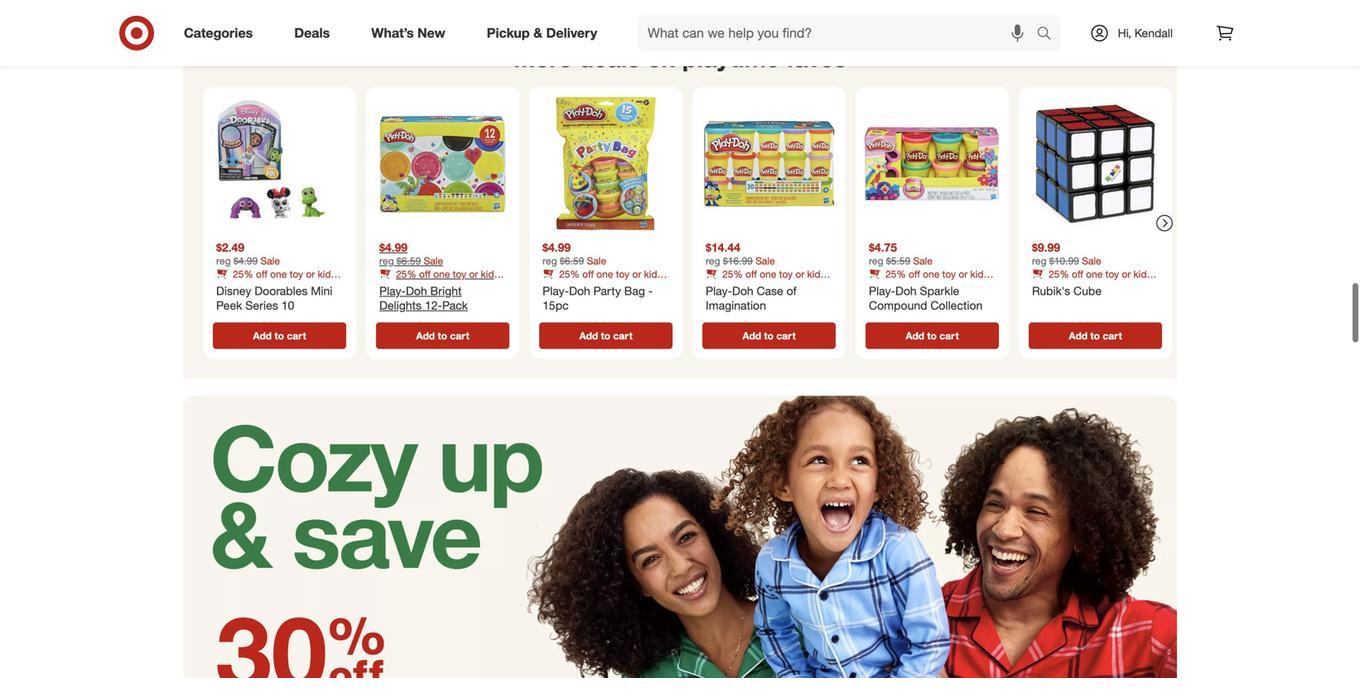 Task type: locate. For each thing, give the bounding box(es) containing it.
1 add from the left
[[253, 330, 272, 342]]

off up play-doh bright delights 12-pack
[[419, 268, 431, 280]]

4 off from the left
[[746, 268, 757, 280]]

one up "cube"
[[1086, 268, 1103, 280]]

add to cart down 12-
[[416, 330, 469, 342]]

search button
[[1029, 15, 1069, 55]]

or for party
[[632, 268, 641, 280]]

1 add to cart button from the left
[[213, 323, 346, 349]]

add to cart button down 12-
[[376, 323, 509, 349]]

4 book from the left
[[706, 280, 728, 293]]

5 reg from the left
[[869, 255, 883, 267]]

1 reg from the left
[[216, 255, 231, 267]]

to down "cube"
[[1090, 330, 1100, 342]]

3 book from the left
[[543, 280, 565, 293]]

5 toy from the left
[[942, 268, 956, 280]]

doh
[[406, 284, 427, 298], [569, 284, 590, 298], [732, 284, 753, 298], [895, 284, 917, 298]]

reg for play-doh sparkle compound collection
[[869, 255, 883, 267]]

sale up bright
[[424, 255, 443, 267]]

5 25% off one toy or kids' book from the left
[[869, 268, 991, 293]]

$6.59 up play-doh bright delights 12-pack
[[397, 255, 421, 267]]

disney doorables mini peek series 10 image
[[210, 93, 350, 233]]

doh inside the play-doh sparkle compound collection
[[895, 284, 917, 298]]

reg left the $10.99 on the top of the page
[[1032, 255, 1047, 267]]

reg up delights
[[379, 255, 394, 267]]

25% up play-doh bright delights 12-pack
[[396, 268, 416, 280]]

add for of
[[742, 330, 761, 342]]

2 book from the left
[[379, 280, 402, 293]]

1 or from the left
[[306, 268, 315, 280]]

to for -
[[601, 330, 610, 342]]

25% off one toy or kids' book down the $10.99 on the top of the page
[[1032, 268, 1154, 293]]

add to cart down the play-doh sparkle compound collection
[[906, 330, 959, 342]]

sale for bright
[[424, 255, 443, 267]]

1 horizontal spatial $4.99
[[379, 240, 408, 255]]

add down 12-
[[416, 330, 435, 342]]

what's
[[371, 25, 414, 41]]

6 kids' from the left
[[1134, 268, 1154, 280]]

6 book from the left
[[1032, 280, 1055, 293]]

or for sparkle
[[959, 268, 968, 280]]

1 one from the left
[[270, 268, 287, 280]]

2 25% from the left
[[396, 268, 416, 280]]

play- inside play-doh bright delights 12-pack
[[379, 284, 406, 298]]

25% off one toy or kids' book for case
[[706, 268, 828, 293]]

2 $6.59 from the left
[[560, 255, 584, 267]]

book up compound on the top of the page
[[869, 280, 892, 293]]

5 off from the left
[[909, 268, 920, 280]]

$4.99 reg $6.59 sale for party
[[543, 240, 606, 267]]

imagination
[[706, 298, 766, 313]]

sale inside $2.49 reg $4.99 sale
[[260, 255, 280, 267]]

25% off one toy or kids' book for party
[[543, 268, 665, 293]]

toy for sparkle
[[942, 268, 956, 280]]

2 or from the left
[[469, 268, 478, 280]]

$14.44 reg $16.99 sale
[[706, 240, 775, 267]]

add to cart button down play-doh party bag - 15pc
[[539, 323, 673, 349]]

reg for play-doh case of imagination
[[706, 255, 720, 267]]

3 add from the left
[[579, 330, 598, 342]]

to down play-doh party bag - 15pc
[[601, 330, 610, 342]]

3 toy from the left
[[616, 268, 630, 280]]

4 add to cart from the left
[[742, 330, 796, 342]]

add down imagination
[[742, 330, 761, 342]]

play- inside the play-doh sparkle compound collection
[[869, 284, 895, 298]]

6 one from the left
[[1086, 268, 1103, 280]]

2 reg from the left
[[379, 255, 394, 267]]

1 horizontal spatial $6.59
[[560, 255, 584, 267]]

off for mini
[[256, 268, 267, 280]]

to down the play-doh sparkle compound collection
[[927, 330, 937, 342]]

sale inside $14.44 reg $16.99 sale
[[756, 255, 775, 267]]

4 25% from the left
[[722, 268, 743, 280]]

cart for 12-
[[450, 330, 469, 342]]

3 cart from the left
[[613, 330, 633, 342]]

sale
[[260, 255, 280, 267], [424, 255, 443, 267], [587, 255, 606, 267], [756, 255, 775, 267], [913, 255, 933, 267], [1082, 255, 1101, 267]]

$5.59
[[886, 255, 910, 267]]

doh for party
[[569, 284, 590, 298]]

3 off from the left
[[582, 268, 594, 280]]

2 $4.99 reg $6.59 sale from the left
[[543, 240, 606, 267]]

25% off one toy or kids' book down $16.99
[[706, 268, 828, 293]]

sale for mini
[[260, 255, 280, 267]]

5 add to cart from the left
[[906, 330, 959, 342]]

sale for case
[[756, 255, 775, 267]]

add to cart button for -
[[539, 323, 673, 349]]

25% down $16.99
[[722, 268, 743, 280]]

series
[[245, 298, 278, 313]]

4 to from the left
[[764, 330, 774, 342]]

3 25% off one toy or kids' book from the left
[[543, 268, 665, 293]]

4 toy from the left
[[779, 268, 793, 280]]

1 to from the left
[[275, 330, 284, 342]]

doh inside play-doh party bag - 15pc
[[569, 284, 590, 298]]

toy for case
[[779, 268, 793, 280]]

doh for bright
[[406, 284, 427, 298]]

doh down $5.59 at the right of the page
[[895, 284, 917, 298]]

doh left party
[[569, 284, 590, 298]]

25% off one toy or kids' book up 12-
[[379, 268, 501, 293]]

play- left 12-
[[379, 284, 406, 298]]

add to cart down "cube"
[[1069, 330, 1122, 342]]

reg left $16.99
[[706, 255, 720, 267]]

one up bright
[[433, 268, 450, 280]]

book for play-doh sparkle compound collection
[[869, 280, 892, 293]]

to down play-doh case of imagination
[[764, 330, 774, 342]]

cube
[[1073, 284, 1102, 298]]

$4.99 reg $6.59 sale up play-doh bright delights 12-pack
[[379, 240, 443, 267]]

play-doh party bag - 15pc image
[[536, 93, 676, 233]]

categories
[[184, 25, 253, 41]]

4 add to cart button from the left
[[702, 323, 836, 349]]

off
[[256, 268, 267, 280], [419, 268, 431, 280], [582, 268, 594, 280], [746, 268, 757, 280], [909, 268, 920, 280], [1072, 268, 1083, 280]]

reg left $5.59 at the right of the page
[[869, 255, 883, 267]]

add to cart button down play-doh case of imagination
[[702, 323, 836, 349]]

2 doh from the left
[[569, 284, 590, 298]]

1 cart from the left
[[287, 330, 306, 342]]

add to cart button down the play-doh sparkle compound collection
[[866, 323, 999, 349]]

new
[[417, 25, 445, 41]]

to for 12-
[[438, 330, 447, 342]]

4 doh from the left
[[895, 284, 917, 298]]

to for collection
[[927, 330, 937, 342]]

5 add to cart button from the left
[[866, 323, 999, 349]]

add for bag
[[579, 330, 598, 342]]

add to cart for series
[[253, 330, 306, 342]]

off down $16.99
[[746, 268, 757, 280]]

or for case
[[795, 268, 804, 280]]

book up peek
[[216, 280, 239, 293]]

play-doh bright delights 12-pack
[[379, 284, 468, 313]]

play-doh case of imagination
[[706, 284, 797, 313]]

4 add from the left
[[742, 330, 761, 342]]

25% off one toy or kids' book up 10
[[216, 268, 338, 293]]

5 or from the left
[[959, 268, 968, 280]]

reg up 15pc
[[543, 255, 557, 267]]

one up sparkle
[[923, 268, 940, 280]]

3 one from the left
[[597, 268, 613, 280]]

0 horizontal spatial $6.59
[[397, 255, 421, 267]]

25% for disney doorables mini peek series 10
[[233, 268, 253, 280]]

cozy up & save image
[[183, 395, 1177, 678]]

faves
[[786, 44, 847, 73]]

25% for play-doh bright delights 12-pack
[[396, 268, 416, 280]]

3 doh from the left
[[732, 284, 753, 298]]

2 toy from the left
[[453, 268, 466, 280]]

2 off from the left
[[419, 268, 431, 280]]

6 add from the left
[[1069, 330, 1088, 342]]

sale right the $10.99 on the top of the page
[[1082, 255, 1101, 267]]

25% off one toy or kids' book up 15pc
[[543, 268, 665, 293]]

1 doh from the left
[[406, 284, 427, 298]]

play- inside play-doh party bag - 15pc
[[543, 284, 569, 298]]

$4.99 up delights
[[379, 240, 408, 255]]

3 play- from the left
[[706, 284, 732, 298]]

sale right $16.99
[[756, 255, 775, 267]]

off for sparkle
[[909, 268, 920, 280]]

1 toy from the left
[[290, 268, 303, 280]]

one
[[270, 268, 287, 280], [433, 268, 450, 280], [597, 268, 613, 280], [760, 268, 776, 280], [923, 268, 940, 280], [1086, 268, 1103, 280]]

25% off one toy or kids' book up the collection
[[869, 268, 991, 293]]

4 or from the left
[[795, 268, 804, 280]]

25%
[[233, 268, 253, 280], [396, 268, 416, 280], [559, 268, 580, 280], [722, 268, 743, 280], [885, 268, 906, 280], [1049, 268, 1069, 280]]

3 add to cart from the left
[[579, 330, 633, 342]]

kids' for play-doh case of imagination
[[807, 268, 828, 280]]

25% up disney
[[233, 268, 253, 280]]

add to cart down play-doh party bag - 15pc
[[579, 330, 633, 342]]

add to cart button down "cube"
[[1029, 323, 1162, 349]]

sale up doorables
[[260, 255, 280, 267]]

25% down $5.59 at the right of the page
[[885, 268, 906, 280]]

5 add from the left
[[906, 330, 924, 342]]

categories link
[[170, 15, 274, 51]]

$6.59 up play-doh party bag - 15pc
[[560, 255, 584, 267]]

add down series
[[253, 330, 272, 342]]

2 cart from the left
[[450, 330, 469, 342]]

play-doh case of imagination image
[[699, 93, 839, 233]]

carousel region
[[183, 30, 1177, 395]]

2 horizontal spatial $4.99
[[543, 240, 571, 255]]

add to cart button down 10
[[213, 323, 346, 349]]

25% off one toy or kids' book for sparkle
[[869, 268, 991, 293]]

doh left "case"
[[732, 284, 753, 298]]

sale for party
[[587, 255, 606, 267]]

1 kids' from the left
[[318, 268, 338, 280]]

3 kids' from the left
[[644, 268, 665, 280]]

1 25% off one toy or kids' book from the left
[[216, 268, 338, 293]]

4 25% off one toy or kids' book from the left
[[706, 268, 828, 293]]

$4.99
[[379, 240, 408, 255], [543, 240, 571, 255], [233, 255, 258, 267]]

add
[[253, 330, 272, 342], [416, 330, 435, 342], [579, 330, 598, 342], [742, 330, 761, 342], [906, 330, 924, 342], [1069, 330, 1088, 342]]

kids'
[[318, 268, 338, 280], [481, 268, 501, 280], [644, 268, 665, 280], [807, 268, 828, 280], [970, 268, 991, 280], [1134, 268, 1154, 280]]

1 25% from the left
[[233, 268, 253, 280]]

doh for case
[[732, 284, 753, 298]]

collection
[[930, 298, 983, 313]]

4 one from the left
[[760, 268, 776, 280]]

add down "cube"
[[1069, 330, 1088, 342]]

add to cart
[[253, 330, 306, 342], [416, 330, 469, 342], [579, 330, 633, 342], [742, 330, 796, 342], [906, 330, 959, 342], [1069, 330, 1122, 342]]

$9.99
[[1032, 240, 1060, 255]]

book for play-doh bright delights 12-pack
[[379, 280, 402, 293]]

6 reg from the left
[[1032, 255, 1047, 267]]

to down 10
[[275, 330, 284, 342]]

play-
[[379, 284, 406, 298], [543, 284, 569, 298], [706, 284, 732, 298], [869, 284, 895, 298]]

play- left party
[[543, 284, 569, 298]]

book up 15pc
[[543, 280, 565, 293]]

25% down the $10.99 on the top of the page
[[1049, 268, 1069, 280]]

0 horizontal spatial $4.99 reg $6.59 sale
[[379, 240, 443, 267]]

15pc
[[543, 298, 569, 313]]

play- for play-doh case of imagination
[[706, 284, 732, 298]]

reg up disney
[[216, 255, 231, 267]]

pickup
[[487, 25, 530, 41]]

kids' for play-doh party bag - 15pc
[[644, 268, 665, 280]]

add down compound on the top of the page
[[906, 330, 924, 342]]

off down the $10.99 on the top of the page
[[1072, 268, 1083, 280]]

sale for sparkle
[[913, 255, 933, 267]]

off up party
[[582, 268, 594, 280]]

0 horizontal spatial $4.99
[[233, 255, 258, 267]]

4 kids' from the left
[[807, 268, 828, 280]]

2 25% off one toy or kids' book from the left
[[379, 268, 501, 293]]

add to cart for -
[[579, 330, 633, 342]]

2 add to cart from the left
[[416, 330, 469, 342]]

25% off one toy or kids' book
[[216, 268, 338, 293], [379, 268, 501, 293], [543, 268, 665, 293], [706, 268, 828, 293], [869, 268, 991, 293], [1032, 268, 1154, 293]]

to
[[275, 330, 284, 342], [438, 330, 447, 342], [601, 330, 610, 342], [764, 330, 774, 342], [927, 330, 937, 342], [1090, 330, 1100, 342]]

play- down $5.59 at the right of the page
[[869, 284, 895, 298]]

toy for mini
[[290, 268, 303, 280]]

6 add to cart from the left
[[1069, 330, 1122, 342]]

to down 12-
[[438, 330, 447, 342]]

2 one from the left
[[433, 268, 450, 280]]

what's new link
[[357, 15, 466, 51]]

reg inside $2.49 reg $4.99 sale
[[216, 255, 231, 267]]

$4.99 reg $6.59 sale
[[379, 240, 443, 267], [543, 240, 606, 267]]

off down $2.49 reg $4.99 sale
[[256, 268, 267, 280]]

3 or from the left
[[632, 268, 641, 280]]

1 horizontal spatial $4.99 reg $6.59 sale
[[543, 240, 606, 267]]

hi, kendall
[[1118, 26, 1173, 40]]

5 25% from the left
[[885, 268, 906, 280]]

add to cart button
[[213, 323, 346, 349], [376, 323, 509, 349], [539, 323, 673, 349], [702, 323, 836, 349], [866, 323, 999, 349], [1029, 323, 1162, 349]]

add to cart down 10
[[253, 330, 306, 342]]

5 book from the left
[[869, 280, 892, 293]]

reg inside "$9.99 reg $10.99 sale"
[[1032, 255, 1047, 267]]

one up "case"
[[760, 268, 776, 280]]

3 sale from the left
[[587, 255, 606, 267]]

delivery
[[546, 25, 597, 41]]

3 add to cart button from the left
[[539, 323, 673, 349]]

sale inside $4.75 reg $5.59 sale
[[913, 255, 933, 267]]

2 add to cart button from the left
[[376, 323, 509, 349]]

or for mini
[[306, 268, 315, 280]]

25% for play-doh sparkle compound collection
[[885, 268, 906, 280]]

doh inside play-doh bright delights 12-pack
[[406, 284, 427, 298]]

3 to from the left
[[601, 330, 610, 342]]

4 sale from the left
[[756, 255, 775, 267]]

1 book from the left
[[216, 280, 239, 293]]

25% up 15pc
[[559, 268, 580, 280]]

doh left bright
[[406, 284, 427, 298]]

6 sale from the left
[[1082, 255, 1101, 267]]

1 $6.59 from the left
[[397, 255, 421, 267]]

sale right $5.59 at the right of the page
[[913, 255, 933, 267]]

What can we help you find? suggestions appear below search field
[[638, 15, 1041, 51]]

disney doorables mini peek series 10
[[216, 284, 332, 313]]

book
[[216, 280, 239, 293], [379, 280, 402, 293], [543, 280, 565, 293], [706, 280, 728, 293], [869, 280, 892, 293], [1032, 280, 1055, 293]]

book up delights
[[379, 280, 402, 293]]

$2.49 reg $4.99 sale
[[216, 240, 280, 267]]

2 play- from the left
[[543, 284, 569, 298]]

doh inside play-doh case of imagination
[[732, 284, 753, 298]]

play- inside play-doh case of imagination
[[706, 284, 732, 298]]

4 play- from the left
[[869, 284, 895, 298]]

25% off one toy or kids' book for mini
[[216, 268, 338, 293]]

4 cart from the left
[[776, 330, 796, 342]]

add to cart down play-doh case of imagination
[[742, 330, 796, 342]]

2 sale from the left
[[424, 255, 443, 267]]

toy
[[290, 268, 303, 280], [453, 268, 466, 280], [616, 268, 630, 280], [779, 268, 793, 280], [942, 268, 956, 280], [1105, 268, 1119, 280]]

reg inside $4.75 reg $5.59 sale
[[869, 255, 883, 267]]

reg inside $14.44 reg $16.99 sale
[[706, 255, 720, 267]]

3 25% from the left
[[559, 268, 580, 280]]

one for party
[[597, 268, 613, 280]]

book down the $10.99 on the top of the page
[[1032, 280, 1055, 293]]

or
[[306, 268, 315, 280], [469, 268, 478, 280], [632, 268, 641, 280], [795, 268, 804, 280], [959, 268, 968, 280], [1122, 268, 1131, 280]]

book up imagination
[[706, 280, 728, 293]]

disney
[[216, 284, 251, 298]]

1 $4.99 reg $6.59 sale from the left
[[379, 240, 443, 267]]

2 add from the left
[[416, 330, 435, 342]]

$4.99 up disney
[[233, 255, 258, 267]]

6 add to cart button from the left
[[1029, 323, 1162, 349]]

5 sale from the left
[[913, 255, 933, 267]]

5 cart from the left
[[940, 330, 959, 342]]

cart
[[287, 330, 306, 342], [450, 330, 469, 342], [613, 330, 633, 342], [776, 330, 796, 342], [940, 330, 959, 342], [1103, 330, 1122, 342]]

off for bright
[[419, 268, 431, 280]]

$14.44
[[706, 240, 740, 255]]

6 25% from the left
[[1049, 268, 1069, 280]]

sale up party
[[587, 255, 606, 267]]

play- down $16.99
[[706, 284, 732, 298]]

add down play-doh party bag - 15pc
[[579, 330, 598, 342]]

1 sale from the left
[[260, 255, 280, 267]]

2 kids' from the left
[[481, 268, 501, 280]]

$6.59
[[397, 255, 421, 267], [560, 255, 584, 267]]

5 to from the left
[[927, 330, 937, 342]]

4 reg from the left
[[706, 255, 720, 267]]

5 one from the left
[[923, 268, 940, 280]]

$4.99 up 15pc
[[543, 240, 571, 255]]

one up party
[[597, 268, 613, 280]]

reg
[[216, 255, 231, 267], [379, 255, 394, 267], [543, 255, 557, 267], [706, 255, 720, 267], [869, 255, 883, 267], [1032, 255, 1047, 267]]

$4.99 reg $6.59 sale up party
[[543, 240, 606, 267]]

1 off from the left
[[256, 268, 267, 280]]

kids' for rubik's cube
[[1134, 268, 1154, 280]]

1 play- from the left
[[379, 284, 406, 298]]

3 reg from the left
[[543, 255, 557, 267]]

one up doorables
[[270, 268, 287, 280]]

5 kids' from the left
[[970, 268, 991, 280]]

off down $5.59 at the right of the page
[[909, 268, 920, 280]]

play- for play-doh sparkle compound collection
[[869, 284, 895, 298]]



Task type: describe. For each thing, give the bounding box(es) containing it.
peek
[[216, 298, 242, 313]]

10
[[281, 298, 294, 313]]

deals link
[[280, 15, 351, 51]]

one for case
[[760, 268, 776, 280]]

add for compound
[[906, 330, 924, 342]]

to for series
[[275, 330, 284, 342]]

$4.99 inside $2.49 reg $4.99 sale
[[233, 255, 258, 267]]

kendall
[[1135, 26, 1173, 40]]

kids' for play-doh bright delights 12-pack
[[481, 268, 501, 280]]

$6.59 for party
[[560, 255, 584, 267]]

play-doh bright delights 12-pack image
[[373, 93, 513, 233]]

6 25% off one toy or kids' book from the left
[[1032, 268, 1154, 293]]

play-doh sparkle compound collection image
[[862, 93, 1002, 233]]

$2.49
[[216, 240, 244, 255]]

add for delights
[[416, 330, 435, 342]]

bag
[[624, 284, 645, 298]]

reg for rubik's cube
[[1032, 255, 1047, 267]]

6 to from the left
[[1090, 330, 1100, 342]]

compound
[[869, 298, 927, 313]]

bright
[[430, 284, 462, 298]]

one for sparkle
[[923, 268, 940, 280]]

$4.75 reg $5.59 sale
[[869, 240, 933, 267]]

$10.99
[[1049, 255, 1079, 267]]

6 cart from the left
[[1103, 330, 1122, 342]]

book for play-doh party bag - 15pc
[[543, 280, 565, 293]]

book for rubik's cube
[[1032, 280, 1055, 293]]

add for peek
[[253, 330, 272, 342]]

$9.99 reg $10.99 sale
[[1032, 240, 1101, 267]]

add to cart button for series
[[213, 323, 346, 349]]

sparkle
[[920, 284, 959, 298]]

$4.75
[[869, 240, 897, 255]]

play-doh party bag - 15pc
[[543, 284, 653, 313]]

cart for series
[[287, 330, 306, 342]]

add to cart for collection
[[906, 330, 959, 342]]

-
[[648, 284, 653, 298]]

cart for -
[[613, 330, 633, 342]]

more
[[513, 44, 572, 73]]

25% for rubik's cube
[[1049, 268, 1069, 280]]

add to cart for imagination
[[742, 330, 796, 342]]

toy for bright
[[453, 268, 466, 280]]

6 or from the left
[[1122, 268, 1131, 280]]

$4.99 for play-doh party bag - 15pc
[[543, 240, 571, 255]]

kids' for disney doorables mini peek series 10
[[318, 268, 338, 280]]

$6.59 for bright
[[397, 255, 421, 267]]

doorables
[[254, 284, 308, 298]]

cart for imagination
[[776, 330, 796, 342]]

hi,
[[1118, 26, 1131, 40]]

mini
[[311, 284, 332, 298]]

reg for play-doh bright delights 12-pack
[[379, 255, 394, 267]]

doh for sparkle
[[895, 284, 917, 298]]

toy for party
[[616, 268, 630, 280]]

on
[[647, 44, 676, 73]]

add to cart for 12-
[[416, 330, 469, 342]]

add to cart button for 12-
[[376, 323, 509, 349]]

book for disney doorables mini peek series 10
[[216, 280, 239, 293]]

kids' for play-doh sparkle compound collection
[[970, 268, 991, 280]]

pickup & delivery link
[[473, 15, 618, 51]]

off for party
[[582, 268, 594, 280]]

cart for collection
[[940, 330, 959, 342]]

rubik's cube image
[[1025, 93, 1165, 233]]

$4.99 reg $6.59 sale for bright
[[379, 240, 443, 267]]

rubik's cube
[[1032, 284, 1102, 298]]

playtime
[[682, 44, 780, 73]]

deals
[[294, 25, 330, 41]]

one for mini
[[270, 268, 287, 280]]

pickup & delivery
[[487, 25, 597, 41]]

search
[[1029, 27, 1069, 43]]

more deals on playtime faves
[[513, 44, 847, 73]]

25% for play-doh case of imagination
[[722, 268, 743, 280]]

what's new
[[371, 25, 445, 41]]

or for bright
[[469, 268, 478, 280]]

&
[[533, 25, 543, 41]]

play- for play-doh bright delights 12-pack
[[379, 284, 406, 298]]

rubik's
[[1032, 284, 1070, 298]]

add to cart button for collection
[[866, 323, 999, 349]]

reg for disney doorables mini peek series 10
[[216, 255, 231, 267]]

25% for play-doh party bag - 15pc
[[559, 268, 580, 280]]

reg for play-doh party bag - 15pc
[[543, 255, 557, 267]]

6 toy from the left
[[1105, 268, 1119, 280]]

$16.99
[[723, 255, 753, 267]]

play- for play-doh party bag - 15pc
[[543, 284, 569, 298]]

deals
[[579, 44, 640, 73]]

add to cart button for imagination
[[702, 323, 836, 349]]

off for case
[[746, 268, 757, 280]]

to for imagination
[[764, 330, 774, 342]]

case
[[757, 284, 783, 298]]

play-doh sparkle compound collection
[[869, 284, 983, 313]]

12-
[[425, 298, 442, 313]]

book for play-doh case of imagination
[[706, 280, 728, 293]]

25% off one toy or kids' book for bright
[[379, 268, 501, 293]]

of
[[787, 284, 797, 298]]

one for bright
[[433, 268, 450, 280]]

6 off from the left
[[1072, 268, 1083, 280]]

delights
[[379, 298, 422, 313]]

pack
[[442, 298, 468, 313]]

sale inside "$9.99 reg $10.99 sale"
[[1082, 255, 1101, 267]]

$4.99 for play-doh bright delights 12-pack
[[379, 240, 408, 255]]

party
[[594, 284, 621, 298]]



Task type: vqa. For each thing, say whether or not it's contained in the screenshot.


